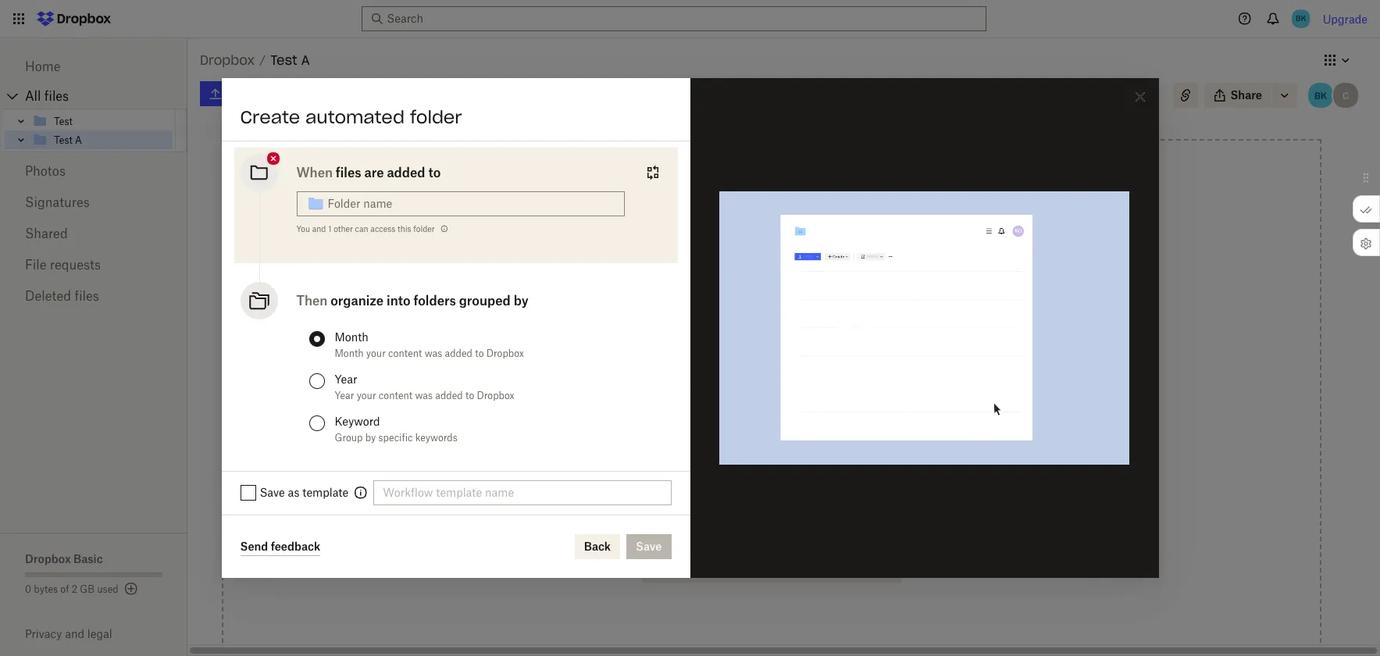 Task type: vqa. For each thing, say whether or not it's contained in the screenshot.


Task type: locate. For each thing, give the bounding box(es) containing it.
1 vertical spatial test
[[54, 115, 73, 127]]

share left you're the owner image
[[1231, 88, 1262, 102]]

legal
[[87, 627, 112, 641]]

specific
[[379, 432, 413, 444]]

template
[[303, 486, 349, 499]]

folder inside more ways to add content element
[[740, 430, 770, 443]]

1 vertical spatial by
[[365, 432, 376, 444]]

0 horizontal spatial share
[[676, 561, 708, 574]]

more ways to add content element
[[639, 388, 905, 599]]

1 horizontal spatial this
[[718, 430, 737, 443]]

when
[[296, 165, 333, 180]]

was
[[425, 348, 442, 359], [415, 390, 433, 402]]

content inside "month month your content was added to dropbox"
[[388, 348, 422, 359]]

0 vertical spatial your
[[366, 348, 386, 359]]

files inside drop files here to upload, or use the 'upload' button
[[734, 294, 756, 307]]

automated
[[306, 106, 405, 128]]

2
[[72, 584, 77, 595]]

bytes
[[34, 584, 58, 595]]

2 vertical spatial your
[[800, 430, 823, 443]]

0 vertical spatial added
[[387, 165, 425, 180]]

to inside more ways to add content element
[[763, 390, 774, 403]]

0 vertical spatial share
[[1231, 88, 1262, 102]]

1 vertical spatial year
[[335, 390, 354, 402]]

this
[[398, 224, 411, 234], [718, 430, 737, 443]]

0 vertical spatial by
[[514, 293, 528, 309]]

this inside more ways to add content element
[[718, 430, 737, 443]]

0 horizontal spatial by
[[365, 432, 376, 444]]

your for month
[[366, 348, 386, 359]]

privacy and legal link
[[25, 627, 187, 641]]

test for test a
[[54, 134, 73, 146]]

more ways to add content
[[703, 390, 841, 403]]

2 horizontal spatial and
[[711, 561, 731, 574]]

1 horizontal spatial from
[[773, 430, 797, 443]]

and
[[312, 224, 326, 234], [711, 561, 731, 574], [65, 627, 84, 641]]

and inside create automated folder dialog
[[312, 224, 326, 234]]

files right all
[[44, 88, 69, 104]]

month down organize
[[335, 348, 364, 359]]

global header element
[[0, 0, 1380, 38]]

you
[[296, 224, 310, 234]]

0 vertical spatial from
[[773, 430, 797, 443]]

folder
[[410, 106, 462, 128], [413, 224, 435, 234], [740, 430, 770, 443]]

to down "month month your content was added to dropbox"
[[466, 390, 474, 402]]

1 horizontal spatial and
[[312, 224, 326, 234]]

here
[[759, 294, 783, 307]]

0 vertical spatial test
[[270, 52, 297, 68]]

of
[[60, 584, 69, 595]]

used
[[97, 584, 118, 595]]

1 horizontal spatial a
[[301, 52, 310, 68]]

signatures
[[25, 195, 90, 210]]

content up the year year your content was added to dropbox
[[388, 348, 422, 359]]

shared link
[[25, 218, 162, 249]]

content
[[388, 348, 422, 359], [379, 390, 413, 402], [799, 390, 841, 403]]

test for test
[[54, 115, 73, 127]]

to down grouped in the top left of the page
[[475, 348, 484, 359]]

deleted files
[[25, 288, 99, 304]]

the
[[740, 311, 757, 324]]

0 horizontal spatial a
[[75, 134, 82, 146]]

test inside test a link
[[54, 134, 73, 146]]

files right "request"
[[723, 517, 745, 530]]

your down organize
[[366, 348, 386, 359]]

1 vertical spatial your
[[357, 390, 376, 402]]

share down "request"
[[676, 561, 708, 574]]

share and manage
[[676, 561, 777, 574]]

0 vertical spatial and
[[312, 224, 326, 234]]

folder down ways
[[740, 430, 770, 443]]

added right are
[[387, 165, 425, 180]]

added up the year year your content was added to dropbox
[[445, 348, 473, 359]]

test up test a
[[54, 115, 73, 127]]

0 vertical spatial was
[[425, 348, 442, 359]]

folder up files are added to
[[410, 106, 462, 128]]

2 vertical spatial test
[[54, 134, 73, 146]]

0 horizontal spatial and
[[65, 627, 84, 641]]

1 vertical spatial share
[[676, 561, 708, 574]]

content up keyword group by specific keywords
[[379, 390, 413, 402]]

1 vertical spatial this
[[718, 430, 737, 443]]

you and 1 other can access this folder
[[296, 224, 435, 234]]

0 horizontal spatial this
[[398, 224, 411, 234]]

access
[[371, 224, 396, 234]]

deleted
[[25, 288, 71, 304]]

share inside button
[[676, 561, 708, 574]]

files for all files
[[44, 88, 69, 104]]

organize
[[331, 293, 384, 309]]

files left are
[[336, 165, 361, 180]]

by
[[514, 293, 528, 309], [365, 432, 376, 444]]

1 vertical spatial from
[[716, 473, 740, 487]]

test
[[270, 52, 297, 68], [54, 115, 73, 127], [54, 134, 73, 146]]

to right here
[[786, 294, 796, 307]]

share and manage button
[[642, 552, 902, 584]]

2 vertical spatial folder
[[740, 430, 770, 443]]

share
[[1231, 88, 1262, 102], [676, 561, 708, 574]]

ways
[[733, 390, 760, 403]]

shared
[[25, 226, 68, 241]]

added for year
[[435, 390, 463, 402]]

from down add
[[773, 430, 797, 443]]

create automated folder
[[240, 106, 462, 128]]

test right /
[[270, 52, 297, 68]]

all
[[25, 88, 41, 104]]

was up the year year your content was added to dropbox
[[425, 348, 442, 359]]

test up photos
[[54, 134, 73, 146]]

group
[[2, 109, 187, 152]]

home link
[[25, 51, 162, 82]]

your up 'keyword'
[[357, 390, 376, 402]]

dropbox logo - go to the homepage image
[[31, 6, 116, 31]]

2 vertical spatial added
[[435, 390, 463, 402]]

by down 'keyword'
[[365, 432, 376, 444]]

dropbox inside "month month your content was added to dropbox"
[[486, 348, 524, 359]]

and for manage
[[711, 561, 731, 574]]

0 vertical spatial month
[[335, 330, 369, 344]]

a right /
[[301, 52, 310, 68]]

1 vertical spatial added
[[445, 348, 473, 359]]

files inside all files link
[[44, 88, 69, 104]]

year up 'keyword'
[[335, 390, 354, 402]]

1 horizontal spatial share
[[1231, 88, 1262, 102]]

2 vertical spatial and
[[65, 627, 84, 641]]

create automated folder dialog
[[221, 78, 1159, 578]]

back button
[[575, 534, 620, 559]]

2 month from the top
[[335, 348, 364, 359]]

files down "file requests" link
[[75, 288, 99, 304]]

files up the the
[[734, 294, 756, 307]]

send feedback button
[[240, 537, 320, 556]]

a inside group
[[75, 134, 82, 146]]

and left legal
[[65, 627, 84, 641]]

group containing test
[[2, 109, 187, 152]]

and left manage
[[711, 561, 731, 574]]

was inside the year year your content was added to dropbox
[[415, 390, 433, 402]]

all files link
[[25, 84, 187, 109]]

signatures link
[[25, 187, 162, 218]]

your inside the year year your content was added to dropbox
[[357, 390, 376, 402]]

create
[[240, 106, 300, 128]]

0 vertical spatial year
[[335, 373, 357, 386]]

month right month 'option'
[[335, 330, 369, 344]]

and for legal
[[65, 627, 84, 641]]

added
[[387, 165, 425, 180], [445, 348, 473, 359], [435, 390, 463, 402]]

dropbox basic
[[25, 552, 103, 566]]

and inside button
[[711, 561, 731, 574]]

added inside the year year your content was added to dropbox
[[435, 390, 463, 402]]

your
[[366, 348, 386, 359], [357, 390, 376, 402], [800, 430, 823, 443]]

privacy
[[25, 627, 62, 641]]

share inside "button"
[[1231, 88, 1262, 102]]

to left add
[[763, 390, 774, 403]]

1 vertical spatial month
[[335, 348, 364, 359]]

0 vertical spatial folder
[[410, 106, 462, 128]]

was up keyword group by specific keywords
[[415, 390, 433, 402]]

and left the 1
[[312, 224, 326, 234]]

test inside test link
[[54, 115, 73, 127]]

privacy and legal
[[25, 627, 112, 641]]

change trigger image
[[643, 163, 662, 182]]

year
[[335, 373, 357, 386], [335, 390, 354, 402]]

1 month from the top
[[335, 330, 369, 344]]

share button
[[1204, 83, 1272, 108]]

to
[[428, 165, 441, 180], [786, 294, 796, 307], [475, 348, 484, 359], [466, 390, 474, 402], [763, 390, 774, 403]]

google
[[743, 473, 781, 487]]

from right the import
[[716, 473, 740, 487]]

year right year radio
[[335, 373, 357, 386]]

1 vertical spatial was
[[415, 390, 433, 402]]

deleted files link
[[25, 280, 162, 312]]

added up keywords
[[435, 390, 463, 402]]

your left desktop at right bottom
[[800, 430, 823, 443]]

files
[[44, 88, 69, 104], [336, 165, 361, 180], [75, 288, 99, 304], [734, 294, 756, 307], [723, 517, 745, 530]]

from
[[773, 430, 797, 443], [716, 473, 740, 487]]

0 vertical spatial this
[[398, 224, 411, 234]]

content for year
[[379, 390, 413, 402]]

your inside "month month your content was added to dropbox"
[[366, 348, 386, 359]]

added for month
[[445, 348, 473, 359]]

to inside the year year your content was added to dropbox
[[466, 390, 474, 402]]

content for month
[[388, 348, 422, 359]]

by right grouped in the top left of the page
[[514, 293, 528, 309]]

1 vertical spatial a
[[75, 134, 82, 146]]

content inside the year year your content was added to dropbox
[[379, 390, 413, 402]]

manage
[[733, 561, 777, 574]]

files inside create automated folder dialog
[[336, 165, 361, 180]]

1 vertical spatial and
[[711, 561, 731, 574]]

was inside "month month your content was added to dropbox"
[[425, 348, 442, 359]]

upgrade
[[1323, 12, 1368, 25]]

added inside "month month your content was added to dropbox"
[[445, 348, 473, 359]]

test link
[[32, 112, 173, 130]]

files inside deleted files link
[[75, 288, 99, 304]]

share for share
[[1231, 88, 1262, 102]]

was for year
[[415, 390, 433, 402]]

files inside request files button
[[723, 517, 745, 530]]

folder left folder permissions icon
[[413, 224, 435, 234]]

a down test link
[[75, 134, 82, 146]]

Month radio
[[309, 331, 325, 347]]



Task type: describe. For each thing, give the bounding box(es) containing it.
files are added to
[[336, 165, 441, 180]]

dropbox / test a
[[200, 52, 310, 68]]

Workflow template name text field
[[383, 484, 662, 502]]

save
[[260, 486, 285, 499]]

into
[[387, 293, 411, 309]]

other
[[334, 224, 353, 234]]

was for month
[[425, 348, 442, 359]]

folder for create automated folder
[[410, 106, 462, 128]]

drop
[[705, 294, 731, 307]]

Year radio
[[309, 373, 325, 389]]

0 bytes of 2 gb used
[[25, 584, 118, 595]]

use
[[719, 311, 737, 324]]

feedback
[[271, 539, 320, 553]]

are
[[364, 165, 384, 180]]

request files button
[[642, 509, 902, 540]]

content right add
[[799, 390, 841, 403]]

share for share and manage
[[676, 561, 708, 574]]

to up folder name text box
[[428, 165, 441, 180]]

0 vertical spatial a
[[301, 52, 310, 68]]

request
[[676, 517, 720, 530]]

test a
[[54, 134, 82, 146]]

back
[[584, 540, 611, 553]]

import
[[676, 473, 713, 487]]

keywords
[[415, 432, 458, 444]]

test a link
[[32, 130, 173, 149]]

1
[[328, 224, 332, 234]]

or
[[705, 311, 716, 324]]

drop files here to upload, or use the 'upload' button
[[705, 294, 839, 324]]

organize into folders grouped by
[[331, 293, 528, 309]]

Keyword radio
[[309, 416, 325, 431]]

access
[[676, 430, 715, 443]]

drive
[[784, 473, 811, 487]]

keyword group by specific keywords
[[335, 415, 458, 444]]

request files
[[676, 517, 745, 530]]

send
[[240, 539, 268, 553]]

desktop
[[826, 430, 867, 443]]

files for drop files here to upload, or use the 'upload' button
[[734, 294, 756, 307]]

keyword
[[335, 415, 380, 428]]

import from google drive
[[676, 473, 811, 487]]

then
[[296, 293, 328, 309]]

all files tree
[[2, 84, 187, 152]]

to inside drop files here to upload, or use the 'upload' button
[[786, 294, 796, 307]]

save as template
[[260, 486, 349, 499]]

gb
[[80, 584, 95, 595]]

can
[[355, 224, 368, 234]]

dropbox link
[[200, 50, 255, 70]]

folder permissions image
[[438, 223, 450, 235]]

to inside "month month your content was added to dropbox"
[[475, 348, 484, 359]]

grouped
[[459, 293, 511, 309]]

as
[[288, 486, 300, 499]]

2 year from the top
[[335, 390, 354, 402]]

requests
[[50, 257, 101, 273]]

upload,
[[799, 294, 839, 307]]

photos
[[25, 163, 66, 179]]

files for request files
[[723, 517, 745, 530]]

month month your content was added to dropbox
[[335, 330, 524, 359]]

add
[[776, 390, 797, 403]]

year year your content was added to dropbox
[[335, 373, 515, 402]]

file requests
[[25, 257, 101, 273]]

your for year
[[357, 390, 376, 402]]

and for 1
[[312, 224, 326, 234]]

home
[[25, 59, 61, 74]]

upgrade link
[[1323, 12, 1368, 25]]

your inside more ways to add content element
[[800, 430, 823, 443]]

get more space image
[[122, 580, 140, 598]]

0
[[25, 584, 31, 595]]

this inside create automated folder dialog
[[398, 224, 411, 234]]

access this folder from your desktop
[[676, 430, 867, 443]]

send feedback
[[240, 539, 320, 553]]

you're the owner image
[[1307, 81, 1335, 109]]

basic
[[73, 552, 103, 566]]

1 horizontal spatial by
[[514, 293, 528, 309]]

folders
[[414, 293, 456, 309]]

files for deleted files
[[75, 288, 99, 304]]

by inside keyword group by specific keywords
[[365, 432, 376, 444]]

group
[[335, 432, 363, 444]]

all files
[[25, 88, 69, 104]]

Folder name text field
[[328, 195, 615, 212]]

0 horizontal spatial from
[[716, 473, 740, 487]]

1 year from the top
[[335, 373, 357, 386]]

more
[[703, 390, 731, 403]]

'upload'
[[760, 311, 801, 324]]

christinaovera9@gmail.com hasn't added this to their dropbox yet image
[[1332, 81, 1360, 109]]

/
[[259, 53, 266, 66]]

file
[[25, 257, 47, 273]]

photos link
[[25, 155, 162, 187]]

1 vertical spatial folder
[[413, 224, 435, 234]]

dropbox inside the year year your content was added to dropbox
[[477, 390, 515, 402]]

button
[[804, 311, 838, 324]]

folder for access this folder from your desktop
[[740, 430, 770, 443]]

file requests link
[[25, 249, 162, 280]]



